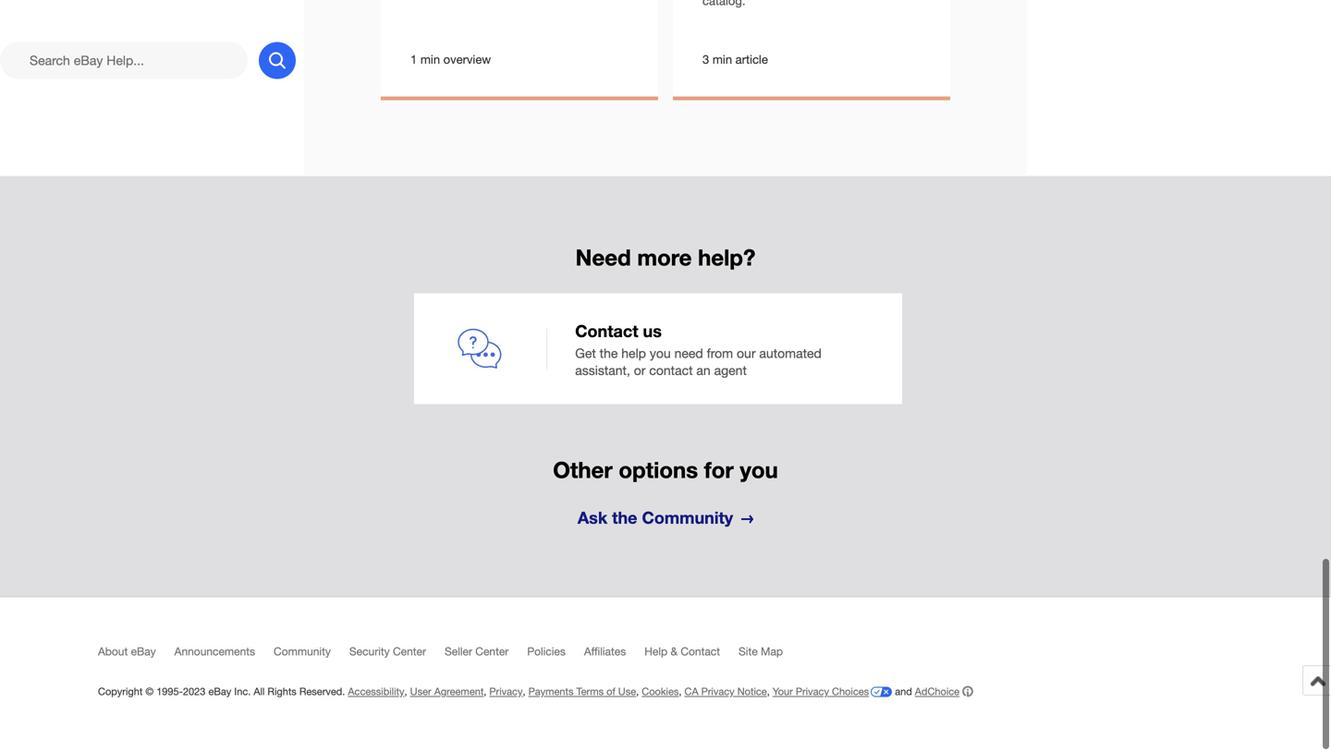 Task type: describe. For each thing, give the bounding box(es) containing it.
security
[[349, 645, 390, 658]]

0 vertical spatial community
[[642, 508, 733, 528]]

options
[[619, 457, 698, 483]]

help & contact link
[[645, 645, 739, 667]]

affiliates link
[[584, 645, 645, 667]]

contact us get the help you need from our automated assistant, or contact an agent
[[575, 321, 822, 378]]

terms
[[576, 686, 604, 698]]

your
[[773, 686, 793, 698]]

3 , from the left
[[523, 686, 526, 698]]

the inside "contact us get the help you need from our automated assistant, or contact an agent"
[[600, 346, 618, 361]]

1 vertical spatial the
[[612, 508, 637, 528]]

all
[[254, 686, 265, 698]]

security center link
[[349, 645, 445, 667]]

min for 3
[[713, 52, 732, 67]]

help?
[[698, 244, 756, 271]]

reserved.
[[299, 686, 345, 698]]

map
[[761, 645, 783, 658]]

help
[[621, 346, 646, 361]]

payments
[[528, 686, 574, 698]]

copyright
[[98, 686, 143, 698]]

an
[[697, 363, 711, 378]]

1
[[410, 52, 417, 67]]

1995-
[[156, 686, 183, 698]]

3 min article
[[703, 52, 768, 67]]

overview
[[443, 52, 491, 67]]

1 horizontal spatial ebay
[[208, 686, 231, 698]]

adchoice link
[[915, 686, 974, 698]]

1 vertical spatial community
[[274, 645, 331, 658]]

agent
[[714, 363, 747, 378]]

you inside "contact us get the help you need from our automated assistant, or contact an agent"
[[650, 346, 671, 361]]

1 min overview
[[410, 52, 491, 67]]

accessibility link
[[348, 686, 404, 698]]

2 privacy from the left
[[701, 686, 735, 698]]

and adchoice
[[892, 686, 960, 698]]

assistant,
[[575, 363, 630, 378]]

user
[[410, 686, 431, 698]]

Search eBay Help... text field
[[0, 42, 248, 79]]

accessibility
[[348, 686, 404, 698]]

from
[[707, 346, 733, 361]]

get
[[575, 346, 596, 361]]

our
[[737, 346, 756, 361]]

use
[[618, 686, 636, 698]]

rights
[[268, 686, 297, 698]]

of
[[607, 686, 615, 698]]

announcements link
[[174, 645, 274, 667]]

seller center
[[445, 645, 509, 658]]

site
[[739, 645, 758, 658]]

or
[[634, 363, 646, 378]]

ca privacy notice link
[[685, 686, 767, 698]]

other options for you
[[553, 457, 778, 483]]

1 vertical spatial you
[[740, 457, 778, 483]]

ask the community link
[[578, 506, 754, 530]]

1 , from the left
[[404, 686, 407, 698]]

need
[[576, 244, 631, 271]]

&
[[671, 645, 678, 658]]

contact
[[649, 363, 693, 378]]



Task type: locate. For each thing, give the bounding box(es) containing it.
center for security center
[[393, 645, 426, 658]]

, left user
[[404, 686, 407, 698]]

1 privacy from the left
[[489, 686, 523, 698]]

, left privacy link
[[484, 686, 487, 698]]

and
[[895, 686, 912, 698]]

ca
[[685, 686, 699, 698]]

contact right &
[[681, 645, 720, 658]]

ebay left inc.
[[208, 686, 231, 698]]

help & contact
[[645, 645, 720, 658]]

about ebay
[[98, 645, 156, 658]]

site map
[[739, 645, 783, 658]]

community
[[642, 508, 733, 528], [274, 645, 331, 658]]

security center
[[349, 645, 426, 658]]

the up assistant,
[[600, 346, 618, 361]]

you right for on the right of the page
[[740, 457, 778, 483]]

policies link
[[527, 645, 584, 667]]

about ebay link
[[98, 645, 174, 667]]

community up reserved.
[[274, 645, 331, 658]]

site map link
[[739, 645, 802, 667]]

choices
[[832, 686, 869, 698]]

3
[[703, 52, 709, 67]]

ask
[[578, 508, 608, 528]]

,
[[404, 686, 407, 698], [484, 686, 487, 698], [523, 686, 526, 698], [636, 686, 639, 698], [679, 686, 682, 698], [767, 686, 770, 698]]

the
[[600, 346, 618, 361], [612, 508, 637, 528]]

1 horizontal spatial center
[[475, 645, 509, 658]]

notice
[[737, 686, 767, 698]]

1 center from the left
[[393, 645, 426, 658]]

privacy link
[[489, 686, 523, 698]]

copyright © 1995-2023 ebay inc. all rights reserved. accessibility , user agreement , privacy , payments terms of use , cookies , ca privacy notice , your privacy choices
[[98, 686, 869, 698]]

about
[[98, 645, 128, 658]]

your privacy choices link
[[773, 686, 892, 698]]

2 horizontal spatial privacy
[[796, 686, 829, 698]]

0 horizontal spatial privacy
[[489, 686, 523, 698]]

center right security
[[393, 645, 426, 658]]

center for seller center
[[475, 645, 509, 658]]

1 horizontal spatial privacy
[[701, 686, 735, 698]]

min right 3 at top
[[713, 52, 732, 67]]

4 , from the left
[[636, 686, 639, 698]]

, left 'ca'
[[679, 686, 682, 698]]

seller
[[445, 645, 472, 658]]

announcements
[[174, 645, 255, 658]]

0 horizontal spatial you
[[650, 346, 671, 361]]

payments terms of use link
[[528, 686, 636, 698]]

you up contact
[[650, 346, 671, 361]]

ebay
[[131, 645, 156, 658], [208, 686, 231, 698]]

contact inside "contact us get the help you need from our automated assistant, or contact an agent"
[[575, 321, 638, 341]]

2023
[[183, 686, 206, 698]]

, left cookies
[[636, 686, 639, 698]]

0 horizontal spatial ebay
[[131, 645, 156, 658]]

, left your
[[767, 686, 770, 698]]

1 horizontal spatial min
[[713, 52, 732, 67]]

0 horizontal spatial center
[[393, 645, 426, 658]]

1 min from the left
[[420, 52, 440, 67]]

0 vertical spatial the
[[600, 346, 618, 361]]

5 , from the left
[[679, 686, 682, 698]]

ask the community
[[578, 508, 733, 528]]

automated
[[759, 346, 822, 361]]

min right 1
[[420, 52, 440, 67]]

privacy down seller center link
[[489, 686, 523, 698]]

policies
[[527, 645, 566, 658]]

0 vertical spatial ebay
[[131, 645, 156, 658]]

1 vertical spatial contact
[[681, 645, 720, 658]]

min
[[420, 52, 440, 67], [713, 52, 732, 67]]

article
[[736, 52, 768, 67]]

agreement
[[434, 686, 484, 698]]

need more help?
[[576, 244, 756, 271]]

cookies
[[642, 686, 679, 698]]

©
[[145, 686, 154, 698]]

privacy right 'ca'
[[701, 686, 735, 698]]

privacy right your
[[796, 686, 829, 698]]

0 horizontal spatial community
[[274, 645, 331, 658]]

other
[[553, 457, 613, 483]]

user agreement link
[[410, 686, 484, 698]]

the right ask at bottom left
[[612, 508, 637, 528]]

help
[[645, 645, 668, 658]]

adchoice
[[915, 686, 960, 698]]

community link
[[274, 645, 349, 667]]

need
[[674, 346, 703, 361]]

cookies link
[[642, 686, 679, 698]]

you
[[650, 346, 671, 361], [740, 457, 778, 483]]

us
[[643, 321, 662, 341]]

center right seller
[[475, 645, 509, 658]]

6 , from the left
[[767, 686, 770, 698]]

3 privacy from the left
[[796, 686, 829, 698]]

1 min overview link
[[381, 0, 658, 97]]

1 horizontal spatial you
[[740, 457, 778, 483]]

1 horizontal spatial contact
[[681, 645, 720, 658]]

2 , from the left
[[484, 686, 487, 698]]

center
[[393, 645, 426, 658], [475, 645, 509, 658]]

ebay inside "about ebay" link
[[131, 645, 156, 658]]

inc.
[[234, 686, 251, 698]]

ebay right about
[[131, 645, 156, 658]]

0 horizontal spatial min
[[420, 52, 440, 67]]

0 horizontal spatial contact
[[575, 321, 638, 341]]

more
[[637, 244, 692, 271]]

for
[[704, 457, 734, 483]]

affiliates
[[584, 645, 626, 658]]

2 min from the left
[[713, 52, 732, 67]]

1 vertical spatial ebay
[[208, 686, 231, 698]]

1 horizontal spatial community
[[642, 508, 733, 528]]

, left the payments
[[523, 686, 526, 698]]

min for 1
[[420, 52, 440, 67]]

seller center link
[[445, 645, 527, 667]]

contact
[[575, 321, 638, 341], [681, 645, 720, 658]]

contact up 'get'
[[575, 321, 638, 341]]

0 vertical spatial you
[[650, 346, 671, 361]]

community down other options for you
[[642, 508, 733, 528]]

2 center from the left
[[475, 645, 509, 658]]

privacy
[[489, 686, 523, 698], [701, 686, 735, 698], [796, 686, 829, 698]]

0 vertical spatial contact
[[575, 321, 638, 341]]

3 min article link
[[673, 0, 950, 97]]



Task type: vqa. For each thing, say whether or not it's contained in the screenshot.
','
yes



